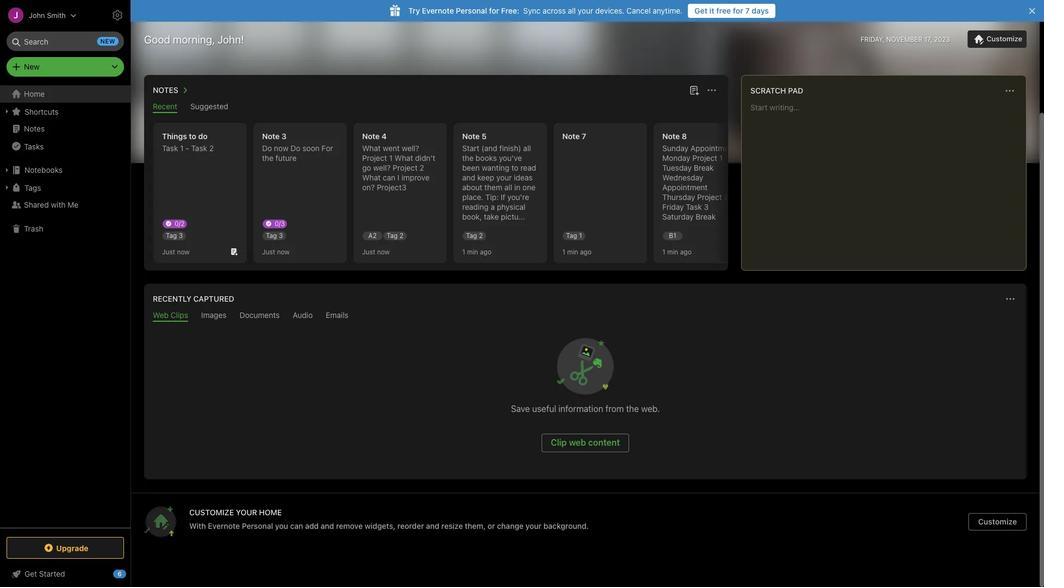 Task type: describe. For each thing, give the bounding box(es) containing it.
1 min ago for note 8 sunday appointment monday project 1 tuesday break wednesday appointment thursday project 2 friday task 3 saturday break
[[663, 248, 692, 256]]

0/3
[[275, 220, 285, 227]]

7 inside button
[[746, 6, 750, 15]]

save useful information from the web.
[[511, 404, 660, 414]]

been
[[462, 163, 480, 172]]

images
[[201, 311, 227, 320]]

click to collapse image
[[126, 567, 135, 581]]

1 horizontal spatial evernote
[[422, 6, 454, 15]]

trash link
[[0, 220, 130, 238]]

get for get started
[[24, 570, 37, 579]]

one
[[523, 183, 536, 192]]

1 inside note 8 sunday appointment monday project 1 tuesday break wednesday appointment thursday project 2 friday task 3 saturday break
[[720, 154, 723, 163]]

trash
[[24, 224, 43, 233]]

17,
[[925, 35, 933, 43]]

wednesday
[[663, 173, 704, 182]]

devices.
[[596, 6, 625, 15]]

clip web content
[[551, 438, 620, 448]]

project up i in the left top of the page
[[393, 163, 418, 172]]

2 down book,
[[479, 232, 483, 240]]

morning,
[[173, 33, 215, 45]]

emails tab
[[326, 311, 349, 322]]

with
[[51, 200, 66, 209]]

3 down the 0/3
[[279, 232, 283, 240]]

anytime.
[[653, 6, 683, 15]]

upgrade button
[[7, 538, 124, 559]]

book,
[[462, 212, 482, 221]]

0 vertical spatial what
[[362, 144, 381, 153]]

try evernote personal for free: sync across all your devices. cancel anytime.
[[409, 6, 683, 15]]

home
[[259, 508, 282, 517]]

1 just now from the left
[[162, 248, 190, 256]]

upgrade
[[56, 544, 89, 553]]

useful
[[532, 404, 556, 414]]

2 1 min ago from the left
[[563, 248, 592, 256]]

customize
[[189, 508, 234, 517]]

note for note 5 start (and finish) all the books you've been wanting to read and keep your ideas about them all in one place. tip: if you're reading a physical book, take pictu...
[[462, 132, 480, 141]]

a
[[491, 203, 495, 212]]

add
[[305, 522, 319, 531]]

shared with me link
[[0, 196, 130, 214]]

expand tags image
[[3, 183, 11, 192]]

notes link
[[0, 120, 130, 138]]

2 ago from the left
[[580, 248, 592, 256]]

shortcuts button
[[0, 103, 130, 120]]

2 inside note 8 sunday appointment monday project 1 tuesday break wednesday appointment thursday project 2 friday task 3 saturday break
[[724, 193, 729, 202]]

john smith
[[29, 11, 66, 19]]

tuesday
[[663, 163, 692, 172]]

note 4 what went well? project 1 what didn't go well? project 2 what can i improve on? project3
[[362, 132, 436, 192]]

clips
[[171, 311, 188, 320]]

days
[[752, 6, 769, 15]]

tag 3 for do now do soon for the future
[[266, 232, 283, 240]]

content
[[589, 438, 620, 448]]

scratch
[[751, 86, 786, 95]]

shortcuts
[[24, 107, 59, 116]]

3 down 0/2
[[179, 232, 183, 240]]

future
[[276, 154, 297, 163]]

2 tag from the left
[[266, 232, 277, 240]]

3 tag from the left
[[387, 232, 398, 240]]

can inside the note 4 what went well? project 1 what didn't go well? project 2 what can i improve on? project3
[[383, 173, 396, 182]]

get it free for 7 days
[[695, 6, 769, 15]]

more actions image for recently captured
[[1004, 293, 1017, 306]]

web clips tab
[[153, 311, 188, 322]]

your
[[236, 508, 257, 517]]

start
[[462, 144, 480, 153]]

didn't
[[415, 154, 436, 163]]

suggested
[[190, 102, 228, 111]]

(and
[[482, 144, 498, 153]]

0 vertical spatial well?
[[402, 144, 419, 153]]

evernote inside customize your home with evernote personal you can add and remove widgets, reorder and resize them, or change your background.
[[208, 522, 240, 531]]

documents
[[240, 311, 280, 320]]

get for get it free for 7 days
[[695, 6, 708, 15]]

more actions field for scratch pad
[[1003, 83, 1018, 98]]

1 vertical spatial customize button
[[969, 514, 1027, 531]]

friday, november 17, 2023
[[861, 35, 951, 43]]

background.
[[544, 522, 589, 531]]

scratch pad
[[751, 86, 804, 95]]

project3
[[377, 183, 407, 192]]

a2
[[369, 232, 377, 240]]

good morning, john!
[[144, 33, 244, 45]]

0 vertical spatial personal
[[456, 6, 487, 15]]

now inside note 3 do now do soon for the future
[[274, 144, 289, 153]]

to inside things to do task 1 - task 2
[[189, 132, 196, 141]]

more actions field for recently captured
[[1003, 292, 1018, 307]]

recently captured
[[153, 295, 234, 304]]

2 vertical spatial all
[[505, 183, 512, 192]]

2 inside things to do task 1 - task 2
[[209, 144, 214, 153]]

recently
[[153, 295, 192, 304]]

friday,
[[861, 35, 885, 43]]

your inside the note 5 start (and finish) all the books you've been wanting to read and keep your ideas about them all in one place. tip: if you're reading a physical book, take pictu...
[[497, 173, 512, 182]]

3 inside note 8 sunday appointment monday project 1 tuesday break wednesday appointment thursday project 2 friday task 3 saturday break
[[704, 203, 709, 212]]

task inside note 8 sunday appointment monday project 1 tuesday break wednesday appointment thursday project 2 friday task 3 saturday break
[[686, 203, 702, 212]]

go
[[362, 163, 371, 172]]

on?
[[362, 183, 375, 192]]

note 7
[[563, 132, 586, 141]]

ago for start (and finish) all the books you've been wanting to read and keep your ideas about them all in one place. tip: if you're reading a physical book, take pictu...
[[480, 248, 492, 256]]

and for and
[[426, 522, 440, 531]]

6
[[118, 571, 122, 578]]

or
[[488, 522, 495, 531]]

with
[[189, 522, 206, 531]]

2 do from the left
[[291, 144, 301, 153]]

cancel
[[627, 6, 651, 15]]

ago for sunday appointment monday project 1 tuesday break wednesday appointment thursday project 2 friday task 3 saturday break
[[680, 248, 692, 256]]

8
[[682, 132, 687, 141]]

tab list for recently captured
[[146, 311, 1025, 322]]

notes button
[[151, 84, 191, 97]]

0 vertical spatial customize button
[[968, 30, 1027, 48]]

recent tab
[[153, 102, 177, 113]]

shared
[[24, 200, 49, 209]]

1 horizontal spatial all
[[523, 144, 531, 153]]

free
[[717, 6, 731, 15]]

1 vertical spatial break
[[696, 212, 716, 221]]

and for been
[[462, 173, 476, 182]]

for for free:
[[489, 6, 499, 15]]

note for note 7
[[563, 132, 580, 141]]

saturday
[[663, 212, 694, 221]]

0 horizontal spatial and
[[321, 522, 334, 531]]

note 5 start (and finish) all the books you've been wanting to read and keep your ideas about them all in one place. tip: if you're reading a physical book, take pictu...
[[462, 132, 536, 221]]

audio
[[293, 311, 313, 320]]

1 tag 2 from the left
[[387, 232, 404, 240]]

tag 3 for task 1 - task 2
[[166, 232, 183, 240]]

0 horizontal spatial task
[[162, 144, 178, 153]]

audio tab
[[293, 311, 313, 322]]

you
[[275, 522, 288, 531]]

things to do task 1 - task 2
[[162, 132, 214, 153]]

1 vertical spatial what
[[395, 154, 413, 163]]

tag 1
[[566, 232, 582, 240]]

you've
[[499, 154, 522, 163]]

notebooks link
[[0, 162, 130, 179]]

resize
[[442, 522, 463, 531]]

1 min ago for note 5 start (and finish) all the books you've been wanting to read and keep your ideas about them all in one place. tip: if you're reading a physical book, take pictu...
[[462, 248, 492, 256]]



Task type: vqa. For each thing, say whether or not it's contained in the screenshot.
Shared with Me element
no



Task type: locate. For each thing, give the bounding box(es) containing it.
b1
[[669, 232, 677, 240]]

settings image
[[111, 9, 124, 22]]

1 horizontal spatial to
[[512, 163, 519, 172]]

notebooks
[[24, 166, 63, 175]]

min down book,
[[467, 248, 478, 256]]

1 horizontal spatial task
[[191, 144, 207, 153]]

1
[[180, 144, 184, 153], [389, 154, 393, 163], [720, 154, 723, 163], [579, 232, 582, 240], [462, 248, 465, 256], [563, 248, 566, 256], [663, 248, 666, 256]]

project up go
[[362, 154, 387, 163]]

0 horizontal spatial evernote
[[208, 522, 240, 531]]

1 tag 3 from the left
[[166, 232, 183, 240]]

john!
[[218, 33, 244, 45]]

get left it
[[695, 6, 708, 15]]

ago down take at the top of the page
[[480, 248, 492, 256]]

task
[[162, 144, 178, 153], [191, 144, 207, 153], [686, 203, 702, 212]]

4 tag from the left
[[466, 232, 477, 240]]

web clips
[[153, 311, 188, 320]]

0 horizontal spatial get
[[24, 570, 37, 579]]

1 vertical spatial to
[[512, 163, 519, 172]]

0 vertical spatial 7
[[746, 6, 750, 15]]

the down start
[[462, 154, 474, 163]]

4
[[382, 132, 387, 141]]

your left 'devices.'
[[578, 6, 594, 15]]

2 horizontal spatial the
[[626, 404, 639, 414]]

captured
[[194, 295, 234, 304]]

change
[[497, 522, 524, 531]]

expand notebooks image
[[3, 166, 11, 175]]

0 vertical spatial notes
[[153, 86, 178, 95]]

2
[[209, 144, 214, 153], [420, 163, 424, 172], [724, 193, 729, 202], [400, 232, 404, 240], [479, 232, 483, 240]]

get inside button
[[695, 6, 708, 15]]

1 horizontal spatial can
[[383, 173, 396, 182]]

2 min from the left
[[567, 248, 579, 256]]

customize button
[[968, 30, 1027, 48], [969, 514, 1027, 531]]

0 horizontal spatial notes
[[24, 124, 45, 133]]

1 vertical spatial all
[[523, 144, 531, 153]]

november
[[887, 35, 923, 43]]

soon
[[303, 144, 320, 153]]

2 tab list from the top
[[146, 311, 1025, 322]]

2 vertical spatial your
[[526, 522, 542, 531]]

personal
[[456, 6, 487, 15], [242, 522, 273, 531]]

1 just from the left
[[162, 248, 175, 256]]

note 3 do now do soon for the future
[[262, 132, 333, 163]]

about
[[462, 183, 483, 192]]

1 1 min ago from the left
[[462, 248, 492, 256]]

tab list containing recent
[[146, 102, 726, 113]]

now
[[274, 144, 289, 153], [177, 248, 190, 256], [277, 248, 290, 256], [377, 248, 390, 256]]

2 horizontal spatial just now
[[362, 248, 390, 256]]

Help and Learning task checklist field
[[0, 566, 131, 583]]

note inside note 8 sunday appointment monday project 1 tuesday break wednesday appointment thursday project 2 friday task 3 saturday break
[[663, 132, 680, 141]]

clip web content button
[[542, 434, 630, 453]]

2 down didn't
[[420, 163, 424, 172]]

1 horizontal spatial well?
[[402, 144, 419, 153]]

1 vertical spatial tab list
[[146, 311, 1025, 322]]

1 horizontal spatial tag 2
[[466, 232, 483, 240]]

0 horizontal spatial well?
[[373, 163, 391, 172]]

5 note from the left
[[663, 132, 680, 141]]

personal left free:
[[456, 6, 487, 15]]

personal inside customize your home with evernote personal you can add and remove widgets, reorder and resize them, or change your background.
[[242, 522, 273, 531]]

break up wednesday
[[694, 163, 714, 172]]

new button
[[7, 57, 124, 77]]

task down thursday
[[686, 203, 702, 212]]

break right the "saturday"
[[696, 212, 716, 221]]

recent tab panel
[[144, 113, 1045, 271]]

clip
[[551, 438, 567, 448]]

0 horizontal spatial to
[[189, 132, 196, 141]]

the inside the note 5 start (and finish) all the books you've been wanting to read and keep your ideas about them all in one place. tip: if you're reading a physical book, take pictu...
[[462, 154, 474, 163]]

for left free:
[[489, 6, 499, 15]]

3
[[282, 132, 287, 141], [704, 203, 709, 212], [179, 232, 183, 240], [279, 232, 283, 240]]

get
[[695, 6, 708, 15], [24, 570, 37, 579]]

sync
[[523, 6, 541, 15]]

for
[[322, 144, 333, 153]]

notes
[[153, 86, 178, 95], [24, 124, 45, 133]]

me
[[68, 200, 78, 209]]

good
[[144, 33, 170, 45]]

the right from
[[626, 404, 639, 414]]

2 just from the left
[[262, 248, 275, 256]]

appointment
[[691, 144, 736, 153], [663, 183, 708, 192]]

web
[[153, 311, 169, 320]]

place.
[[462, 193, 484, 202]]

1 horizontal spatial for
[[733, 6, 744, 15]]

from
[[606, 404, 624, 414]]

for for 7
[[733, 6, 744, 15]]

1 min ago
[[462, 248, 492, 256], [563, 248, 592, 256], [663, 248, 692, 256]]

in
[[515, 183, 521, 192]]

2 just now from the left
[[262, 248, 290, 256]]

0 vertical spatial your
[[578, 6, 594, 15]]

documents tab
[[240, 311, 280, 322]]

tasks
[[24, 142, 44, 151]]

just now down 0/2
[[162, 248, 190, 256]]

home link
[[0, 85, 131, 103]]

and down been in the top of the page
[[462, 173, 476, 182]]

to inside the note 5 start (and finish) all the books you've been wanting to read and keep your ideas about them all in one place. tip: if you're reading a physical book, take pictu...
[[512, 163, 519, 172]]

min down 'tag 1'
[[567, 248, 579, 256]]

your right change
[[526, 522, 542, 531]]

the left future
[[262, 154, 274, 163]]

0 vertical spatial all
[[568, 6, 576, 15]]

and
[[462, 173, 476, 182], [321, 522, 334, 531], [426, 522, 440, 531]]

what left went
[[362, 144, 381, 153]]

1 min ago down b1
[[663, 248, 692, 256]]

Search text field
[[14, 32, 116, 51]]

tag 3 down the 0/3
[[266, 232, 283, 240]]

do left soon
[[262, 144, 272, 153]]

1 vertical spatial more actions image
[[1004, 293, 1017, 306]]

0 horizontal spatial tag 2
[[387, 232, 404, 240]]

tags
[[24, 183, 41, 192]]

1 min from the left
[[467, 248, 478, 256]]

appointment right sunday at the top
[[691, 144, 736, 153]]

new
[[24, 62, 40, 71]]

0 vertical spatial can
[[383, 173, 396, 182]]

1 vertical spatial your
[[497, 173, 512, 182]]

3 inside note 3 do now do soon for the future
[[282, 132, 287, 141]]

More actions field
[[705, 83, 720, 98], [1003, 83, 1018, 98], [1003, 292, 1018, 307]]

3 just from the left
[[362, 248, 375, 256]]

personal down your
[[242, 522, 273, 531]]

min for note 5 start (and finish) all the books you've been wanting to read and keep your ideas about them all in one place. tip: if you're reading a physical book, take pictu...
[[467, 248, 478, 256]]

tree containing home
[[0, 85, 131, 528]]

and left resize
[[426, 522, 440, 531]]

0 horizontal spatial do
[[262, 144, 272, 153]]

2 horizontal spatial your
[[578, 6, 594, 15]]

0 horizontal spatial min
[[467, 248, 478, 256]]

get it free for 7 days button
[[688, 4, 776, 18]]

note for note 3 do now do soon for the future
[[262, 132, 280, 141]]

1 min ago down book,
[[462, 248, 492, 256]]

smith
[[47, 11, 66, 19]]

0 horizontal spatial can
[[290, 522, 303, 531]]

for right the 'free'
[[733, 6, 744, 15]]

2 horizontal spatial 1 min ago
[[663, 248, 692, 256]]

min down b1
[[668, 248, 679, 256]]

web clips tab panel
[[144, 322, 1027, 480]]

just now down the 0/3
[[262, 248, 290, 256]]

0 horizontal spatial ago
[[480, 248, 492, 256]]

1 vertical spatial get
[[24, 570, 37, 579]]

3 right friday
[[704, 203, 709, 212]]

3 1 min ago from the left
[[663, 248, 692, 256]]

can inside customize your home with evernote personal you can add and remove widgets, reorder and resize them, or change your background.
[[290, 522, 303, 531]]

started
[[39, 570, 65, 579]]

your down "wanting"
[[497, 173, 512, 182]]

task right -
[[191, 144, 207, 153]]

3 note from the left
[[462, 132, 480, 141]]

3 just now from the left
[[362, 248, 390, 256]]

1 horizontal spatial just
[[262, 248, 275, 256]]

went
[[383, 144, 400, 153]]

note inside the note 4 what went well? project 1 what didn't go well? project 2 what can i improve on? project3
[[362, 132, 380, 141]]

0 horizontal spatial tag 3
[[166, 232, 183, 240]]

1 horizontal spatial just now
[[262, 248, 290, 256]]

note
[[262, 132, 280, 141], [362, 132, 380, 141], [462, 132, 480, 141], [563, 132, 580, 141], [663, 132, 680, 141]]

more actions image
[[1004, 84, 1017, 97], [1004, 293, 1017, 306]]

new search field
[[14, 32, 119, 51]]

break
[[694, 163, 714, 172], [696, 212, 716, 221]]

do up future
[[291, 144, 301, 153]]

1 vertical spatial personal
[[242, 522, 273, 531]]

can right you
[[290, 522, 303, 531]]

2 inside the note 4 what went well? project 1 what didn't go well? project 2 what can i improve on? project3
[[420, 163, 424, 172]]

for inside button
[[733, 6, 744, 15]]

tip:
[[486, 193, 499, 202]]

free:
[[501, 6, 520, 15]]

widgets,
[[365, 522, 396, 531]]

1 tab list from the top
[[146, 102, 726, 113]]

ago down the "saturday"
[[680, 248, 692, 256]]

notes inside tree
[[24, 124, 45, 133]]

images tab
[[201, 311, 227, 322]]

min
[[467, 248, 478, 256], [567, 248, 579, 256], [668, 248, 679, 256]]

can
[[383, 173, 396, 182], [290, 522, 303, 531]]

tab list
[[146, 102, 726, 113], [146, 311, 1025, 322]]

1 horizontal spatial tag 3
[[266, 232, 283, 240]]

improve
[[402, 173, 430, 182]]

tags button
[[0, 179, 130, 196]]

4 note from the left
[[563, 132, 580, 141]]

0 horizontal spatial your
[[497, 173, 512, 182]]

0 vertical spatial customize
[[987, 35, 1023, 43]]

all right finish)
[[523, 144, 531, 153]]

finish)
[[500, 144, 521, 153]]

evernote right try
[[422, 6, 454, 15]]

just now down a2
[[362, 248, 390, 256]]

notes up the tasks
[[24, 124, 45, 133]]

appointment down wednesday
[[663, 183, 708, 192]]

3 min from the left
[[668, 248, 679, 256]]

2023
[[935, 35, 951, 43]]

1 vertical spatial notes
[[24, 124, 45, 133]]

0 horizontal spatial 7
[[582, 132, 586, 141]]

tree
[[0, 85, 131, 528]]

2 vertical spatial what
[[362, 173, 381, 182]]

2 right a2
[[400, 232, 404, 240]]

0 vertical spatial tab list
[[146, 102, 726, 113]]

1 vertical spatial can
[[290, 522, 303, 531]]

across
[[543, 6, 566, 15]]

2 horizontal spatial min
[[668, 248, 679, 256]]

0 horizontal spatial 1 min ago
[[462, 248, 492, 256]]

0 vertical spatial more actions image
[[1004, 84, 1017, 97]]

1 note from the left
[[262, 132, 280, 141]]

tag 3 down 0/2
[[166, 232, 183, 240]]

suggested tab
[[190, 102, 228, 113]]

0 vertical spatial evernote
[[422, 6, 454, 15]]

tag 2 right a2
[[387, 232, 404, 240]]

3 ago from the left
[[680, 248, 692, 256]]

2 horizontal spatial all
[[568, 6, 576, 15]]

things
[[162, 132, 187, 141]]

recently captured button
[[151, 293, 234, 306]]

2 horizontal spatial task
[[686, 203, 702, 212]]

to down you've
[[512, 163, 519, 172]]

note inside note 3 do now do soon for the future
[[262, 132, 280, 141]]

min for note 8 sunday appointment monday project 1 tuesday break wednesday appointment thursday project 2 friday task 3 saturday break
[[668, 248, 679, 256]]

ago down 'tag 1'
[[580, 248, 592, 256]]

web
[[569, 438, 586, 448]]

your inside customize your home with evernote personal you can add and remove widgets, reorder and resize them, or change your background.
[[526, 522, 542, 531]]

can left i in the left top of the page
[[383, 173, 396, 182]]

customize your home with evernote personal you can add and remove widgets, reorder and resize them, or change your background.
[[189, 508, 589, 531]]

1 horizontal spatial min
[[567, 248, 579, 256]]

thursday
[[663, 193, 695, 202]]

1 horizontal spatial personal
[[456, 6, 487, 15]]

0 vertical spatial get
[[695, 6, 708, 15]]

well? right go
[[373, 163, 391, 172]]

2 right thursday
[[724, 193, 729, 202]]

read
[[521, 163, 536, 172]]

just down 0/2
[[162, 248, 175, 256]]

1 vertical spatial well?
[[373, 163, 391, 172]]

more actions image
[[706, 84, 719, 97]]

1 tag from the left
[[166, 232, 177, 240]]

you're
[[508, 193, 529, 202]]

save
[[511, 404, 530, 414]]

try
[[409, 6, 420, 15]]

get inside help and learning task checklist field
[[24, 570, 37, 579]]

pictu...
[[501, 212, 525, 221]]

john
[[29, 11, 45, 19]]

more actions image for scratch pad
[[1004, 84, 1017, 97]]

wanting
[[482, 163, 510, 172]]

just down a2
[[362, 248, 375, 256]]

0 horizontal spatial just now
[[162, 248, 190, 256]]

2 horizontal spatial and
[[462, 173, 476, 182]]

what
[[362, 144, 381, 153], [395, 154, 413, 163], [362, 173, 381, 182]]

1 horizontal spatial 7
[[746, 6, 750, 15]]

1 horizontal spatial 1 min ago
[[563, 248, 592, 256]]

the inside web clips tab panel
[[626, 404, 639, 414]]

1 horizontal spatial and
[[426, 522, 440, 531]]

reorder
[[398, 522, 424, 531]]

well? up didn't
[[402, 144, 419, 153]]

2 for from the left
[[733, 6, 744, 15]]

project right "monday"
[[693, 154, 718, 163]]

the inside note 3 do now do soon for the future
[[262, 154, 274, 163]]

well?
[[402, 144, 419, 153], [373, 163, 391, 172]]

reading
[[462, 203, 489, 212]]

books
[[476, 154, 497, 163]]

and inside the note 5 start (and finish) all the books you've been wanting to read and keep your ideas about them all in one place. tip: if you're reading a physical book, take pictu...
[[462, 173, 476, 182]]

0 horizontal spatial all
[[505, 183, 512, 192]]

5 tag from the left
[[566, 232, 577, 240]]

tab list for notes
[[146, 102, 726, 113]]

and right add
[[321, 522, 334, 531]]

1 inside things to do task 1 - task 2
[[180, 144, 184, 153]]

them,
[[465, 522, 486, 531]]

0 vertical spatial appointment
[[691, 144, 736, 153]]

1 min ago down 'tag 1'
[[563, 248, 592, 256]]

1 horizontal spatial notes
[[153, 86, 178, 95]]

0 vertical spatial break
[[694, 163, 714, 172]]

2 tag 2 from the left
[[466, 232, 483, 240]]

0 horizontal spatial personal
[[242, 522, 273, 531]]

1 ago from the left
[[480, 248, 492, 256]]

note inside the note 5 start (and finish) all the books you've been wanting to read and keep your ideas about them all in one place. tip: if you're reading a physical book, take pictu...
[[462, 132, 480, 141]]

to left the do
[[189, 132, 196, 141]]

1 do from the left
[[262, 144, 272, 153]]

0 vertical spatial to
[[189, 132, 196, 141]]

monday
[[663, 154, 691, 163]]

physical
[[497, 203, 526, 212]]

1 inside the note 4 what went well? project 1 what didn't go well? project 2 what can i improve on? project3
[[389, 154, 393, 163]]

2 note from the left
[[362, 132, 380, 141]]

notes up recent
[[153, 86, 178, 95]]

task down things
[[162, 144, 178, 153]]

evernote down customize
[[208, 522, 240, 531]]

tab list containing web clips
[[146, 311, 1025, 322]]

2 horizontal spatial ago
[[680, 248, 692, 256]]

1 for from the left
[[489, 6, 499, 15]]

1 horizontal spatial get
[[695, 6, 708, 15]]

1 vertical spatial 7
[[582, 132, 586, 141]]

note for note 4 what went well? project 1 what didn't go well? project 2 what can i improve on? project3
[[362, 132, 380, 141]]

1 vertical spatial customize
[[979, 518, 1018, 527]]

0 horizontal spatial for
[[489, 6, 499, 15]]

0 horizontal spatial just
[[162, 248, 175, 256]]

1 horizontal spatial ago
[[580, 248, 592, 256]]

2 tag 3 from the left
[[266, 232, 283, 240]]

Start writing… text field
[[751, 103, 1026, 262]]

notes inside 'button'
[[153, 86, 178, 95]]

your
[[578, 6, 594, 15], [497, 173, 512, 182], [526, 522, 542, 531]]

just down the 0/3
[[262, 248, 275, 256]]

what down went
[[395, 154, 413, 163]]

7 inside recent tab panel
[[582, 132, 586, 141]]

2 horizontal spatial just
[[362, 248, 375, 256]]

the
[[262, 154, 274, 163], [462, 154, 474, 163], [626, 404, 639, 414]]

1 horizontal spatial do
[[291, 144, 301, 153]]

0 horizontal spatial the
[[262, 154, 274, 163]]

Account field
[[0, 4, 77, 26]]

if
[[501, 193, 506, 202]]

1 vertical spatial appointment
[[663, 183, 708, 192]]

1 horizontal spatial the
[[462, 154, 474, 163]]

tag 2 down book,
[[466, 232, 483, 240]]

note for note 8 sunday appointment monday project 1 tuesday break wednesday appointment thursday project 2 friday task 3 saturday break
[[663, 132, 680, 141]]

project right thursday
[[698, 193, 722, 202]]

1 horizontal spatial your
[[526, 522, 542, 531]]

what up the on?
[[362, 173, 381, 182]]

3 up future
[[282, 132, 287, 141]]

7
[[746, 6, 750, 15], [582, 132, 586, 141]]

get left started
[[24, 570, 37, 579]]

1 vertical spatial evernote
[[208, 522, 240, 531]]

2 right -
[[209, 144, 214, 153]]

all left in
[[505, 183, 512, 192]]

all right the across at the top right of the page
[[568, 6, 576, 15]]



